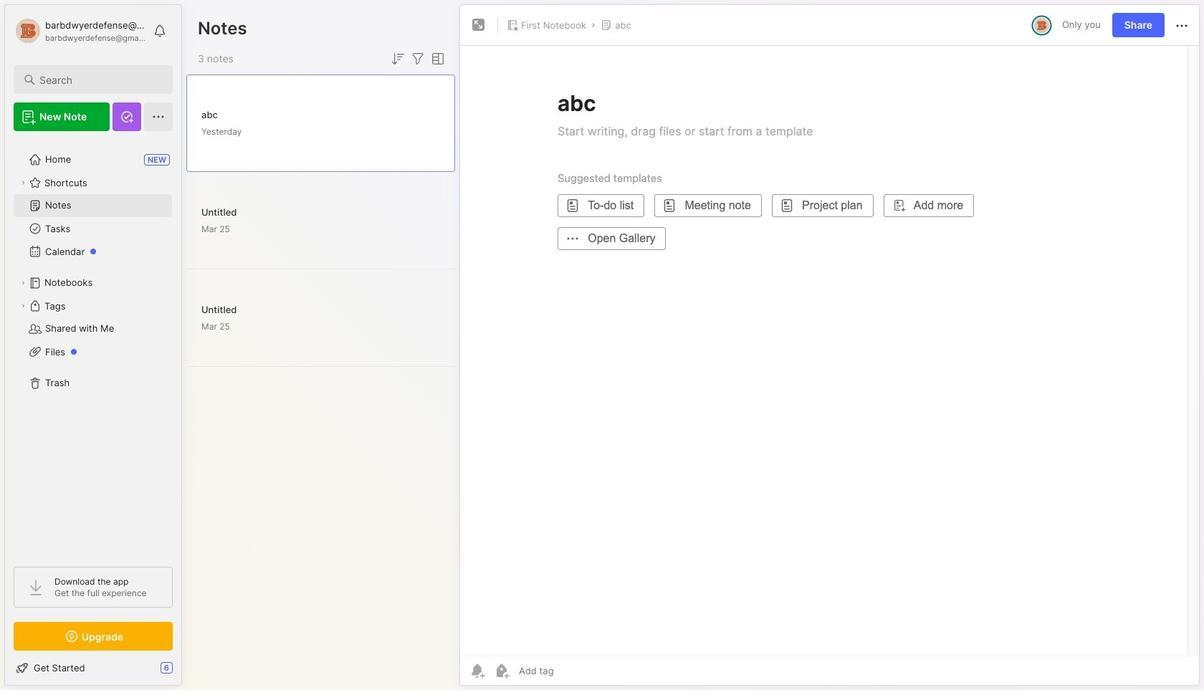 Task type: locate. For each thing, give the bounding box(es) containing it.
Search text field
[[39, 73, 160, 87]]

more actions image
[[1173, 17, 1191, 34]]

barbdwyerdefense@gmail.com avatar image
[[1034, 18, 1049, 33]]

View options field
[[426, 50, 447, 67]]

Sort options field
[[389, 50, 406, 67]]

tree
[[5, 140, 181, 554]]

note window element
[[459, 4, 1200, 690]]

Add filters field
[[409, 50, 426, 67]]

main element
[[0, 0, 186, 690]]

None search field
[[39, 71, 160, 88]]

Help and Learning task checklist field
[[5, 657, 181, 679]]



Task type: describe. For each thing, give the bounding box(es) containing it.
expand note image
[[470, 16, 487, 34]]

tree inside main element
[[5, 140, 181, 554]]

add filters image
[[409, 50, 426, 67]]

add tag image
[[493, 662, 510, 679]]

More actions field
[[1173, 16, 1191, 34]]

Add tag field
[[517, 664, 626, 677]]

expand notebooks image
[[19, 279, 27, 287]]

Note Editor text field
[[460, 45, 1199, 656]]

click to collapse image
[[181, 664, 192, 681]]

expand tags image
[[19, 302, 27, 310]]

none search field inside main element
[[39, 71, 160, 88]]

Account field
[[14, 16, 146, 45]]

add a reminder image
[[469, 662, 486, 679]]



Task type: vqa. For each thing, say whether or not it's contained in the screenshot.
1st tab list
no



